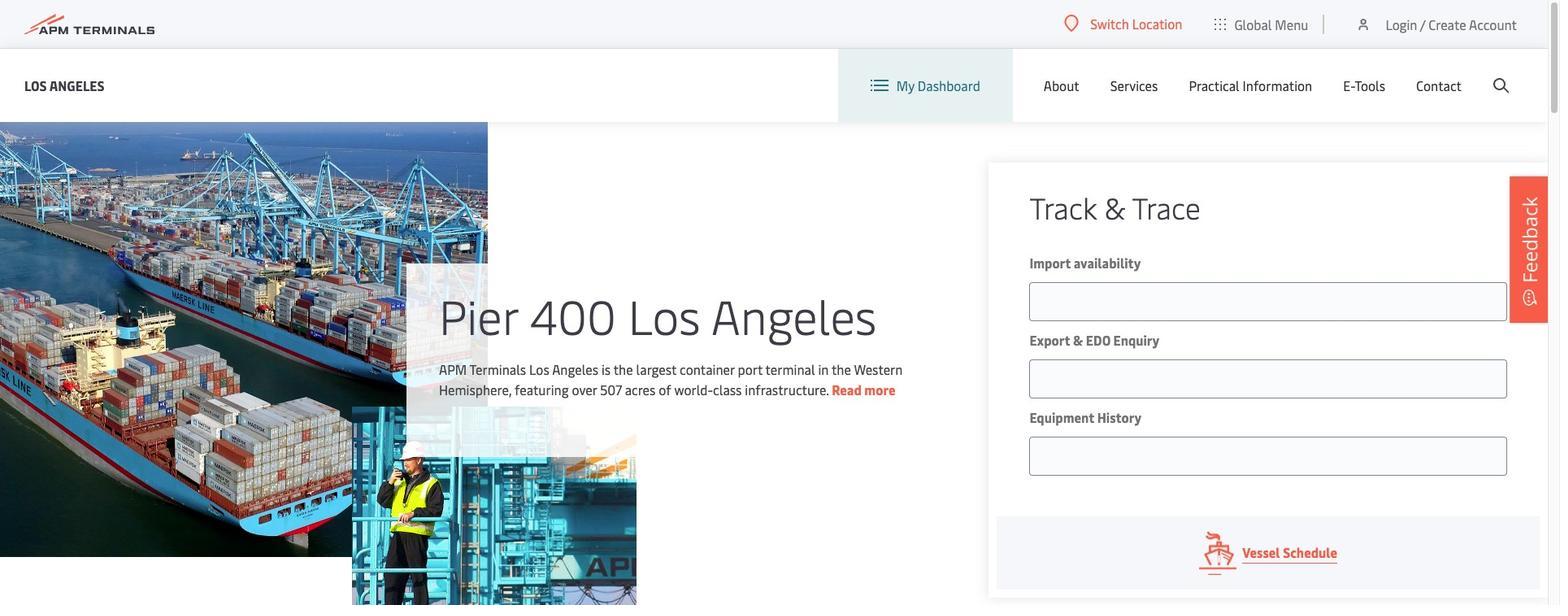 Task type: vqa. For each thing, say whether or not it's contained in the screenshot.
E-
yes



Task type: describe. For each thing, give the bounding box(es) containing it.
location
[[1133, 15, 1183, 33]]

e-tools
[[1344, 76, 1386, 94]]

of
[[659, 380, 672, 398]]

create
[[1429, 15, 1467, 33]]

vessel
[[1243, 543, 1281, 561]]

largest
[[636, 360, 677, 378]]

la secondary image
[[352, 407, 637, 605]]

services button
[[1111, 49, 1158, 122]]

read
[[832, 380, 862, 398]]

account
[[1470, 15, 1518, 33]]

port
[[738, 360, 763, 378]]

acres
[[625, 380, 656, 398]]

login / create account
[[1386, 15, 1518, 33]]

track
[[1030, 187, 1097, 227]]

about button
[[1044, 49, 1080, 122]]

menu
[[1276, 15, 1309, 33]]

infrastructure.
[[745, 380, 829, 398]]

my dashboard
[[897, 76, 981, 94]]

dashboard
[[918, 76, 981, 94]]

pier
[[439, 283, 518, 347]]

vessel schedule link
[[997, 516, 1540, 590]]

apm
[[439, 360, 467, 378]]

availability
[[1074, 254, 1141, 272]]

is
[[602, 360, 611, 378]]

& for trace
[[1105, 187, 1126, 227]]

e-
[[1344, 76, 1355, 94]]

export
[[1030, 331, 1071, 349]]

angeles for apm terminals los angeles is the largest container port terminal in the western hemisphere, featuring over 507 acres of world-class infrastructure.
[[552, 360, 599, 378]]

pier 400 los angeles
[[439, 283, 877, 347]]

practical
[[1189, 76, 1240, 94]]

trace
[[1132, 187, 1201, 227]]

information
[[1243, 76, 1313, 94]]

featuring
[[515, 380, 569, 398]]

read more link
[[832, 380, 896, 398]]

contact button
[[1417, 49, 1462, 122]]

history
[[1098, 408, 1142, 426]]

track & trace
[[1030, 187, 1201, 227]]

tools
[[1355, 76, 1386, 94]]

apm terminals los angeles is the largest container port terminal in the western hemisphere, featuring over 507 acres of world-class infrastructure.
[[439, 360, 903, 398]]

my dashboard button
[[871, 49, 981, 122]]

switch
[[1091, 15, 1129, 33]]

export & edo enquiry
[[1030, 331, 1160, 349]]

507
[[600, 380, 622, 398]]

read more
[[832, 380, 896, 398]]

global menu button
[[1199, 0, 1325, 48]]

login
[[1386, 15, 1418, 33]]

practical information
[[1189, 76, 1313, 94]]

login / create account link
[[1356, 0, 1518, 48]]

0 vertical spatial los
[[24, 76, 47, 94]]

practical information button
[[1189, 49, 1313, 122]]



Task type: locate. For each thing, give the bounding box(es) containing it.
western
[[854, 360, 903, 378]]

los angeles
[[24, 76, 105, 94]]

terminal
[[766, 360, 815, 378]]

1 the from the left
[[614, 360, 633, 378]]

world-
[[675, 380, 713, 398]]

switch location button
[[1065, 15, 1183, 33]]

schedule
[[1284, 543, 1338, 561]]

feedback
[[1517, 197, 1544, 283]]

my
[[897, 76, 915, 94]]

about
[[1044, 76, 1080, 94]]

0 vertical spatial angeles
[[49, 76, 105, 94]]

& left edo
[[1073, 331, 1084, 349]]

1 vertical spatial angeles
[[711, 283, 877, 347]]

& left trace
[[1105, 187, 1126, 227]]

equipment
[[1030, 408, 1095, 426]]

0 horizontal spatial los
[[24, 76, 47, 94]]

terminals
[[470, 360, 526, 378]]

& for edo
[[1073, 331, 1084, 349]]

1 horizontal spatial &
[[1105, 187, 1126, 227]]

the right in
[[832, 360, 851, 378]]

los angeles link
[[24, 75, 105, 96]]

import
[[1030, 254, 1071, 272]]

2 horizontal spatial angeles
[[711, 283, 877, 347]]

400
[[530, 283, 616, 347]]

0 vertical spatial &
[[1105, 187, 1126, 227]]

in
[[819, 360, 829, 378]]

switch location
[[1091, 15, 1183, 33]]

2 vertical spatial angeles
[[552, 360, 599, 378]]

the right the is on the bottom left of the page
[[614, 360, 633, 378]]

angeles inside apm terminals los angeles is the largest container port terminal in the western hemisphere, featuring over 507 acres of world-class infrastructure.
[[552, 360, 599, 378]]

enquiry
[[1114, 331, 1160, 349]]

los
[[24, 76, 47, 94], [628, 283, 701, 347], [530, 360, 550, 378]]

los angeles pier 400 image
[[0, 122, 488, 557]]

angeles for pier 400 los angeles
[[711, 283, 877, 347]]

1 horizontal spatial los
[[530, 360, 550, 378]]

angeles inside los angeles link
[[49, 76, 105, 94]]

more
[[865, 380, 896, 398]]

equipment history
[[1030, 408, 1142, 426]]

1 vertical spatial los
[[628, 283, 701, 347]]

/
[[1421, 15, 1426, 33]]

services
[[1111, 76, 1158, 94]]

2 vertical spatial los
[[530, 360, 550, 378]]

over
[[572, 380, 597, 398]]

1 horizontal spatial the
[[832, 360, 851, 378]]

2 the from the left
[[832, 360, 851, 378]]

los inside apm terminals los angeles is the largest container port terminal in the western hemisphere, featuring over 507 acres of world-class infrastructure.
[[530, 360, 550, 378]]

the
[[614, 360, 633, 378], [832, 360, 851, 378]]

edo
[[1086, 331, 1111, 349]]

global menu
[[1235, 15, 1309, 33]]

0 horizontal spatial angeles
[[49, 76, 105, 94]]

hemisphere,
[[439, 380, 512, 398]]

0 horizontal spatial the
[[614, 360, 633, 378]]

2 horizontal spatial los
[[628, 283, 701, 347]]

los for apm
[[530, 360, 550, 378]]

los for pier
[[628, 283, 701, 347]]

class
[[713, 380, 742, 398]]

import availability
[[1030, 254, 1141, 272]]

vessel schedule
[[1243, 543, 1338, 561]]

1 horizontal spatial angeles
[[552, 360, 599, 378]]

&
[[1105, 187, 1126, 227], [1073, 331, 1084, 349]]

e-tools button
[[1344, 49, 1386, 122]]

feedback button
[[1510, 176, 1551, 323]]

angeles
[[49, 76, 105, 94], [711, 283, 877, 347], [552, 360, 599, 378]]

container
[[680, 360, 735, 378]]

contact
[[1417, 76, 1462, 94]]

global
[[1235, 15, 1272, 33]]

1 vertical spatial &
[[1073, 331, 1084, 349]]

0 horizontal spatial &
[[1073, 331, 1084, 349]]



